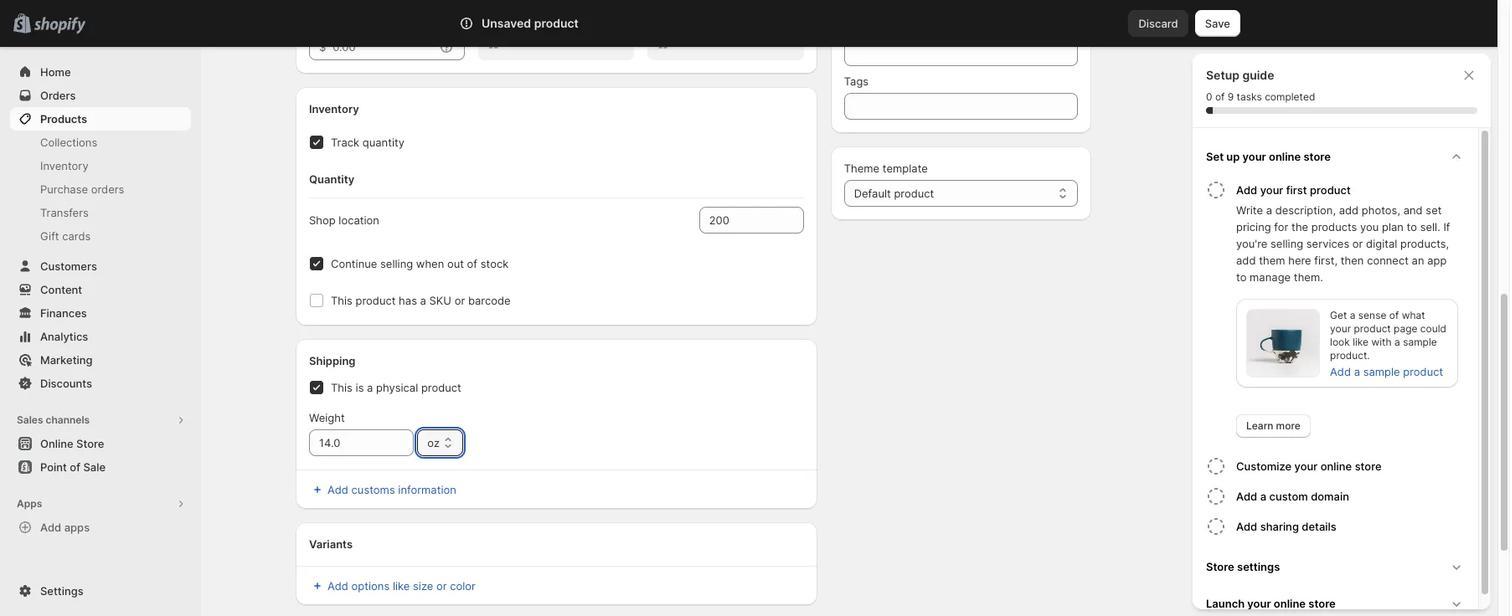 Task type: locate. For each thing, give the bounding box(es) containing it.
services
[[1307, 237, 1350, 250]]

this for this is a physical product
[[331, 381, 353, 395]]

product.
[[1330, 349, 1370, 362]]

add down product.
[[1330, 365, 1351, 379]]

or right size
[[436, 580, 447, 593]]

1 horizontal spatial selling
[[1271, 237, 1304, 250]]

like left size
[[393, 580, 410, 593]]

sample down "with"
[[1364, 365, 1400, 379]]

or right sku
[[455, 294, 465, 307]]

0 horizontal spatial sample
[[1364, 365, 1400, 379]]

add left options
[[328, 580, 348, 593]]

a inside button
[[1261, 490, 1267, 504]]

up
[[1227, 150, 1240, 163]]

a right the is
[[367, 381, 373, 395]]

your inside 'button'
[[1243, 150, 1267, 163]]

location
[[339, 214, 379, 227]]

store up add a custom domain button
[[1355, 460, 1382, 473]]

your right launch
[[1248, 597, 1271, 611]]

your for customize your online store
[[1295, 460, 1318, 473]]

Cost per item text field
[[333, 34, 435, 60]]

your up look
[[1330, 323, 1351, 335]]

online for customize your online store
[[1321, 460, 1352, 473]]

product
[[534, 16, 579, 30], [1310, 183, 1351, 197], [894, 187, 934, 200], [356, 294, 396, 307], [1354, 323, 1391, 335], [1404, 365, 1444, 379], [421, 381, 461, 395]]

or up then on the right top
[[1353, 237, 1363, 250]]

to left manage
[[1237, 271, 1247, 284]]

store down store settings button
[[1309, 597, 1336, 611]]

product down could
[[1404, 365, 1444, 379]]

then
[[1341, 254, 1364, 267]]

template
[[883, 162, 928, 175]]

track
[[331, 136, 360, 149]]

add up products
[[1339, 204, 1359, 217]]

barcode
[[468, 294, 511, 307]]

0 vertical spatial inventory
[[309, 102, 359, 116]]

add inside button
[[40, 521, 61, 535]]

customize
[[1237, 460, 1292, 473]]

1 vertical spatial inventory
[[40, 159, 89, 173]]

quantity
[[309, 173, 355, 186]]

0 vertical spatial online
[[1269, 150, 1301, 163]]

online up domain
[[1321, 460, 1352, 473]]

product up profit text field
[[534, 16, 579, 30]]

online inside customize your online store button
[[1321, 460, 1352, 473]]

store up launch
[[1206, 560, 1235, 574]]

online up add your first product
[[1269, 150, 1301, 163]]

page
[[1394, 323, 1418, 335]]

apps
[[64, 521, 90, 535]]

product right physical
[[421, 381, 461, 395]]

0 vertical spatial like
[[1353, 336, 1369, 349]]

of right 'out'
[[467, 257, 478, 271]]

1 vertical spatial to
[[1237, 271, 1247, 284]]

1 horizontal spatial to
[[1407, 220, 1418, 234]]

a down product.
[[1354, 365, 1361, 379]]

customers
[[40, 260, 97, 273]]

add left "customs"
[[328, 483, 348, 497]]

add customs information button
[[299, 478, 814, 502]]

transfers
[[40, 206, 89, 219]]

add right 'mark add sharing details as done' icon
[[1237, 520, 1258, 534]]

add apps button
[[10, 516, 191, 540]]

2 vertical spatial store
[[1309, 597, 1336, 611]]

apps
[[17, 498, 42, 510]]

1 horizontal spatial like
[[1353, 336, 1369, 349]]

sample down could
[[1403, 336, 1437, 349]]

learn more link
[[1237, 415, 1311, 438]]

store
[[76, 437, 104, 451], [1206, 560, 1235, 574]]

continue
[[331, 257, 377, 271]]

0 vertical spatial store
[[1304, 150, 1331, 163]]

add
[[1237, 183, 1258, 197], [1330, 365, 1351, 379], [328, 483, 348, 497], [1237, 490, 1258, 504], [1237, 520, 1258, 534], [40, 521, 61, 535], [328, 580, 348, 593]]

Margin text field
[[648, 34, 804, 60]]

add up 'write'
[[1237, 183, 1258, 197]]

sales
[[17, 414, 43, 426]]

1 vertical spatial add
[[1237, 254, 1256, 267]]

0 vertical spatial this
[[331, 294, 353, 307]]

of up page
[[1390, 309, 1399, 322]]

online for launch your online store
[[1274, 597, 1306, 611]]

this left the is
[[331, 381, 353, 395]]

first,
[[1315, 254, 1338, 267]]

home
[[40, 65, 71, 79]]

your up add a custom domain
[[1295, 460, 1318, 473]]

point of sale link
[[10, 456, 191, 479]]

customize your online store button
[[1237, 452, 1472, 482]]

selling down for
[[1271, 237, 1304, 250]]

2 vertical spatial online
[[1274, 597, 1306, 611]]

finances
[[40, 307, 87, 320]]

0 horizontal spatial store
[[76, 437, 104, 451]]

Weight text field
[[309, 430, 414, 457]]

1 vertical spatial selling
[[380, 257, 413, 271]]

when
[[416, 257, 444, 271]]

manage
[[1250, 271, 1291, 284]]

1 vertical spatial store
[[1206, 560, 1235, 574]]

1 horizontal spatial inventory
[[309, 102, 359, 116]]

unsaved product
[[482, 16, 579, 30]]

your right up
[[1243, 150, 1267, 163]]

apps button
[[10, 493, 191, 516]]

add for details
[[1237, 520, 1258, 534]]

sell.
[[1421, 220, 1441, 234]]

information
[[398, 483, 456, 497]]

home link
[[10, 60, 191, 84]]

0 vertical spatial add
[[1339, 204, 1359, 217]]

store up sale
[[76, 437, 104, 451]]

2 vertical spatial or
[[436, 580, 447, 593]]

this product has a sku or barcode
[[331, 294, 511, 307]]

product inside button
[[1310, 183, 1351, 197]]

details
[[1302, 520, 1337, 534]]

1 vertical spatial sample
[[1364, 365, 1400, 379]]

add for like
[[328, 580, 348, 593]]

1 vertical spatial store
[[1355, 460, 1382, 473]]

this down "continue"
[[331, 294, 353, 307]]

add inside get a sense of what your product page could look like with a sample product. add a sample product
[[1330, 365, 1351, 379]]

sale
[[83, 461, 106, 474]]

this
[[331, 294, 353, 307], [331, 381, 353, 395]]

store inside setup guide dialog
[[1206, 560, 1235, 574]]

learn more
[[1247, 420, 1301, 432]]

a left "custom"
[[1261, 490, 1267, 504]]

oz
[[427, 436, 440, 450]]

mark add a custom domain as done image
[[1206, 487, 1227, 507]]

of left sale
[[70, 461, 80, 474]]

what
[[1402, 309, 1426, 322]]

1 horizontal spatial sample
[[1403, 336, 1437, 349]]

out
[[447, 257, 464, 271]]

sense
[[1359, 309, 1387, 322]]

1 horizontal spatial or
[[455, 294, 465, 307]]

physical
[[376, 381, 418, 395]]

completed
[[1265, 90, 1316, 103]]

selling left when
[[380, 257, 413, 271]]

0
[[1206, 90, 1213, 103]]

save button
[[1195, 10, 1241, 37]]

an
[[1412, 254, 1425, 267]]

settings
[[1237, 560, 1280, 574]]

if
[[1444, 220, 1451, 234]]

1 horizontal spatial store
[[1206, 560, 1235, 574]]

2 this from the top
[[331, 381, 353, 395]]

0 vertical spatial selling
[[1271, 237, 1304, 250]]

0 horizontal spatial add
[[1237, 254, 1256, 267]]

product up description,
[[1310, 183, 1351, 197]]

add sharing details
[[1237, 520, 1337, 534]]

online
[[1269, 150, 1301, 163], [1321, 460, 1352, 473], [1274, 597, 1306, 611]]

2 horizontal spatial or
[[1353, 237, 1363, 250]]

variants
[[309, 538, 353, 551]]

tags
[[844, 75, 869, 88]]

your left first
[[1261, 183, 1284, 197]]

setup
[[1206, 68, 1240, 82]]

1 horizontal spatial add
[[1339, 204, 1359, 217]]

collections
[[40, 136, 97, 149]]

a right 'write'
[[1266, 204, 1273, 217]]

online inside 'set up your online store' 'button'
[[1269, 150, 1301, 163]]

1 vertical spatial online
[[1321, 460, 1352, 473]]

purchase orders link
[[10, 178, 191, 201]]

inventory up the purchase
[[40, 159, 89, 173]]

a
[[1266, 204, 1273, 217], [420, 294, 426, 307], [1350, 309, 1356, 322], [1395, 336, 1401, 349], [1354, 365, 1361, 379], [367, 381, 373, 395], [1261, 490, 1267, 504]]

0 horizontal spatial or
[[436, 580, 447, 593]]

0 horizontal spatial selling
[[380, 257, 413, 271]]

inventory up track
[[309, 102, 359, 116]]

your for add your first product
[[1261, 183, 1284, 197]]

0 of 9 tasks completed
[[1206, 90, 1316, 103]]

default
[[854, 187, 891, 200]]

add left apps
[[40, 521, 61, 535]]

a down page
[[1395, 336, 1401, 349]]

add sharing details button
[[1237, 512, 1472, 542]]

add right mark add a custom domain as done icon
[[1237, 490, 1258, 504]]

store
[[1304, 150, 1331, 163], [1355, 460, 1382, 473], [1309, 597, 1336, 611]]

1 vertical spatial this
[[331, 381, 353, 395]]

add your first product element
[[1203, 202, 1472, 438]]

products,
[[1401, 237, 1450, 250]]

like up product.
[[1353, 336, 1369, 349]]

0 horizontal spatial like
[[393, 580, 410, 593]]

None number field
[[699, 207, 779, 234]]

default product
[[854, 187, 934, 200]]

analytics link
[[10, 325, 191, 349]]

online inside launch your online store button
[[1274, 597, 1306, 611]]

add down you're
[[1237, 254, 1256, 267]]

online down settings
[[1274, 597, 1306, 611]]

settings
[[40, 585, 84, 598]]

search
[[534, 17, 569, 30]]

1 vertical spatial like
[[393, 580, 410, 593]]

0 vertical spatial sample
[[1403, 336, 1437, 349]]

1 this from the top
[[331, 294, 353, 307]]

0 vertical spatial or
[[1353, 237, 1363, 250]]

add inside 'button'
[[1237, 520, 1258, 534]]

to
[[1407, 220, 1418, 234], [1237, 271, 1247, 284]]

store up first
[[1304, 150, 1331, 163]]

setup guide dialog
[[1193, 54, 1491, 617]]

to down and
[[1407, 220, 1418, 234]]

1 vertical spatial or
[[455, 294, 465, 307]]

add for first
[[1237, 183, 1258, 197]]



Task type: describe. For each thing, give the bounding box(es) containing it.
orders
[[40, 89, 76, 102]]

store settings
[[1206, 560, 1280, 574]]

quantity
[[363, 136, 405, 149]]

like inside button
[[393, 580, 410, 593]]

add apps
[[40, 521, 90, 535]]

options
[[352, 580, 390, 593]]

customs
[[352, 483, 395, 497]]

theme
[[844, 162, 880, 175]]

settings link
[[10, 580, 191, 603]]

a inside write a description, add photos, and set pricing for the products you plan to sell. if you're selling services or digital products, add them here first, then connect an app to manage them.
[[1266, 204, 1273, 217]]

transfers link
[[10, 201, 191, 225]]

has
[[399, 294, 417, 307]]

shop
[[309, 214, 336, 227]]

track quantity
[[331, 136, 405, 149]]

first
[[1287, 183, 1307, 197]]

mark customize your online store as done image
[[1206, 457, 1227, 477]]

add options like size or color
[[328, 580, 476, 593]]

here
[[1289, 254, 1312, 267]]

mark add your first product as done image
[[1206, 180, 1227, 200]]

pricing
[[1237, 220, 1272, 234]]

set up your online store button
[[1200, 138, 1472, 175]]

color
[[450, 580, 476, 593]]

channels
[[46, 414, 90, 426]]

point of sale
[[40, 461, 106, 474]]

learn
[[1247, 420, 1274, 432]]

the
[[1292, 220, 1309, 234]]

photos,
[[1362, 204, 1401, 217]]

store for launch your online store
[[1309, 597, 1336, 611]]

setup guide
[[1206, 68, 1275, 82]]

plan
[[1382, 220, 1404, 234]]

0 vertical spatial store
[[76, 437, 104, 451]]

search button
[[506, 10, 992, 37]]

Profit text field
[[479, 34, 635, 60]]

with
[[1372, 336, 1392, 349]]

online store link
[[10, 432, 191, 456]]

of inside point of sale "link"
[[70, 461, 80, 474]]

finances link
[[10, 302, 191, 325]]

write
[[1237, 204, 1263, 217]]

mark add sharing details as done image
[[1206, 517, 1227, 537]]

this is a physical product
[[331, 381, 461, 395]]

digital
[[1367, 237, 1398, 250]]

app
[[1428, 254, 1447, 267]]

gift cards link
[[10, 225, 191, 248]]

a right the 'get'
[[1350, 309, 1356, 322]]

0 horizontal spatial to
[[1237, 271, 1247, 284]]

add for information
[[328, 483, 348, 497]]

sku
[[429, 294, 452, 307]]

domain
[[1311, 490, 1350, 504]]

could
[[1421, 323, 1447, 335]]

continue selling when out of stock
[[331, 257, 509, 271]]

your for launch your online store
[[1248, 597, 1271, 611]]

for
[[1275, 220, 1289, 234]]

online store
[[40, 437, 104, 451]]

more
[[1276, 420, 1301, 432]]

store for customize your online store
[[1355, 460, 1382, 473]]

0 vertical spatial to
[[1407, 220, 1418, 234]]

this for this product has a sku or barcode
[[331, 294, 353, 307]]

them.
[[1294, 271, 1324, 284]]

of inside get a sense of what your product page could look like with a sample product. add a sample product
[[1390, 309, 1399, 322]]

point of sale button
[[0, 456, 201, 479]]

cards
[[62, 230, 91, 243]]

0 horizontal spatial inventory
[[40, 159, 89, 173]]

Collections text field
[[844, 39, 1078, 66]]

purchase orders
[[40, 183, 124, 196]]

add a custom domain button
[[1237, 482, 1472, 512]]

shipping
[[309, 354, 356, 368]]

product down sense
[[1354, 323, 1391, 335]]

product left 'has'
[[356, 294, 396, 307]]

product down template
[[894, 187, 934, 200]]

like inside get a sense of what your product page could look like with a sample product. add a sample product
[[1353, 336, 1369, 349]]

marketing
[[40, 354, 93, 367]]

add for custom
[[1237, 490, 1258, 504]]

customers link
[[10, 255, 191, 278]]

or inside button
[[436, 580, 447, 593]]

orders
[[91, 183, 124, 196]]

collections link
[[10, 131, 191, 154]]

discard
[[1139, 17, 1179, 30]]

a right 'has'
[[420, 294, 426, 307]]

them
[[1259, 254, 1286, 267]]

stock
[[481, 257, 509, 271]]

gift cards
[[40, 230, 91, 243]]

gift
[[40, 230, 59, 243]]

launch
[[1206, 597, 1245, 611]]

customize your online store
[[1237, 460, 1382, 473]]

Tags text field
[[844, 93, 1078, 120]]

description,
[[1276, 204, 1336, 217]]

marketing link
[[10, 349, 191, 372]]

or inside write a description, add photos, and set pricing for the products you plan to sell. if you're selling services or digital products, add them here first, then connect an app to manage them.
[[1353, 237, 1363, 250]]

point
[[40, 461, 67, 474]]

weight
[[309, 411, 345, 425]]

custom
[[1270, 490, 1308, 504]]

save
[[1205, 17, 1231, 30]]

your inside get a sense of what your product page could look like with a sample product. add a sample product
[[1330, 323, 1351, 335]]

of left 9
[[1216, 90, 1225, 103]]

online store button
[[0, 432, 201, 456]]

shopify image
[[34, 17, 86, 34]]

store inside 'button'
[[1304, 150, 1331, 163]]

products
[[40, 112, 87, 126]]

and
[[1404, 204, 1423, 217]]

selling inside write a description, add photos, and set pricing for the products you plan to sell. if you're selling services or digital products, add them here first, then connect an app to manage them.
[[1271, 237, 1304, 250]]

discard button
[[1129, 10, 1189, 37]]

theme template
[[844, 162, 928, 175]]

store settings button
[[1200, 549, 1472, 586]]

get a sense of what your product page could look like with a sample product. add a sample product
[[1330, 309, 1447, 379]]

unsaved
[[482, 16, 531, 30]]

guide
[[1243, 68, 1275, 82]]

analytics
[[40, 330, 88, 343]]

set up your online store
[[1206, 150, 1331, 163]]

add your first product button
[[1237, 175, 1472, 202]]

products link
[[10, 107, 191, 131]]



Task type: vqa. For each thing, say whether or not it's contained in the screenshot.
Add a custom domain Button
yes



